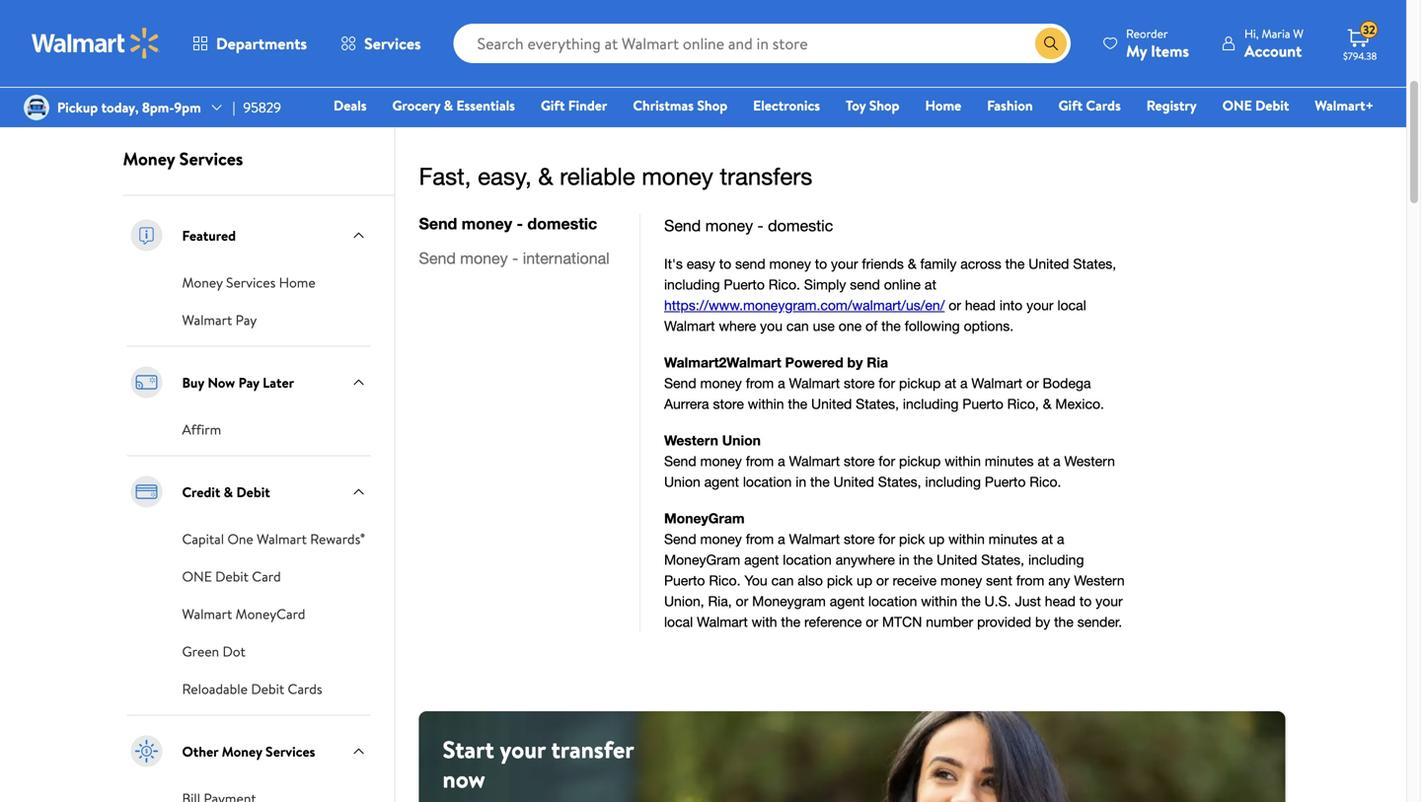 Task type: describe. For each thing, give the bounding box(es) containing it.
credit & debit image
[[127, 473, 166, 512]]

christmas
[[633, 96, 694, 115]]

search icon image
[[1044, 36, 1059, 51]]

gift finder link
[[532, 95, 616, 116]]

now
[[208, 373, 235, 392]]

electronics
[[753, 96, 821, 115]]

walmart for walmart moneycard
[[182, 605, 232, 624]]

0 vertical spatial home
[[926, 96, 962, 115]]

walmart+ link
[[1307, 95, 1383, 116]]

hi,
[[1245, 25, 1259, 42]]

pay inside walmart pay link
[[236, 311, 257, 330]]

featured
[[182, 226, 236, 245]]

now
[[443, 763, 485, 796]]

reorder my items
[[1127, 25, 1190, 62]]

gift for gift cards
[[1059, 96, 1083, 115]]

my
[[1127, 40, 1148, 62]]

fashion
[[988, 96, 1033, 115]]

items
[[1151, 40, 1190, 62]]

gift for gift finder
[[541, 96, 565, 115]]

one debit
[[1223, 96, 1290, 115]]

later
[[263, 373, 294, 392]]

capital one walmart rewards® link
[[182, 528, 365, 550]]

walmart for walmart pay
[[182, 311, 232, 330]]

95829
[[243, 98, 281, 117]]

shop for toy shop
[[870, 96, 900, 115]]

affirm
[[182, 420, 221, 440]]

other money services image
[[127, 732, 166, 772]]

green dot link
[[182, 640, 246, 662]]

other
[[182, 742, 218, 762]]

start your transfer now
[[443, 734, 634, 796]]

debit up one
[[236, 483, 270, 502]]

0 vertical spatial cards
[[1086, 96, 1121, 115]]

electronics link
[[745, 95, 829, 116]]

home link
[[917, 95, 971, 116]]

walmart pay link
[[182, 309, 257, 330]]

toy
[[846, 96, 866, 115]]

services down |
[[179, 147, 243, 171]]

money for money services home
[[182, 273, 223, 292]]

one
[[228, 530, 254, 549]]

debit for one debit card
[[215, 567, 249, 587]]

registry
[[1147, 96, 1197, 115]]

Walmart Site-Wide search field
[[454, 24, 1071, 63]]

money services home
[[182, 273, 316, 292]]

green dot
[[182, 642, 246, 662]]

|
[[233, 98, 235, 117]]

services down reloadable debit cards at the bottom left
[[266, 742, 315, 762]]

*see details
[[131, 81, 191, 98]]

gift finder
[[541, 96, 608, 115]]

debit for one debit
[[1256, 96, 1290, 115]]

capital
[[182, 530, 224, 549]]

walmart image
[[32, 28, 160, 59]]

money services
[[123, 147, 243, 171]]

capital one walmart rewards®
[[182, 530, 365, 549]]

one debit link
[[1214, 95, 1299, 116]]

moneycard
[[236, 605, 306, 624]]

dot
[[223, 642, 246, 662]]

1 vertical spatial home
[[279, 273, 316, 292]]

featured image
[[127, 216, 166, 255]]

gift cards link
[[1050, 95, 1130, 116]]

buy
[[182, 373, 204, 392]]

departments button
[[176, 20, 324, 67]]

one debit card
[[182, 567, 281, 587]]

money services home link
[[182, 271, 316, 293]]

1 vertical spatial cards
[[288, 680, 322, 699]]

transfer
[[551, 734, 634, 767]]

fashion link
[[979, 95, 1042, 116]]



Task type: vqa. For each thing, say whether or not it's contained in the screenshot.
Toy Shop
yes



Task type: locate. For each thing, give the bounding box(es) containing it.
card
[[252, 567, 281, 587]]

 image
[[24, 95, 49, 120]]

money right the "other"
[[222, 742, 262, 762]]

0 horizontal spatial gift
[[541, 96, 565, 115]]

0 horizontal spatial one
[[182, 567, 212, 587]]

home
[[926, 96, 962, 115], [279, 273, 316, 292]]

walmart
[[182, 311, 232, 330], [257, 530, 307, 549], [182, 605, 232, 624]]

9pm
[[174, 98, 201, 117]]

1 vertical spatial pay
[[239, 373, 259, 392]]

walmart up the green dot link
[[182, 605, 232, 624]]

start
[[443, 734, 494, 767]]

cards down moneycard
[[288, 680, 322, 699]]

maria
[[1262, 25, 1291, 42]]

christmas shop link
[[624, 95, 737, 116]]

credit & debit
[[182, 483, 270, 502]]

deals
[[334, 96, 367, 115]]

0 horizontal spatial cards
[[288, 680, 322, 699]]

pay down money services home in the top of the page
[[236, 311, 257, 330]]

shop for christmas shop
[[697, 96, 728, 115]]

gift left finder
[[541, 96, 565, 115]]

services up walmart pay link
[[226, 273, 276, 292]]

services up grocery
[[364, 33, 421, 54]]

money down the 8pm-
[[123, 147, 175, 171]]

shop right toy
[[870, 96, 900, 115]]

& for credit
[[224, 483, 233, 502]]

grocery
[[392, 96, 441, 115]]

registry link
[[1138, 95, 1206, 116]]

one debit card link
[[182, 565, 281, 587]]

1 vertical spatial &
[[224, 483, 233, 502]]

1 vertical spatial money
[[182, 273, 223, 292]]

reloadable
[[182, 680, 248, 699]]

pickup
[[57, 98, 98, 117]]

reloadable debit cards
[[182, 680, 322, 699]]

walmart moneycard link
[[182, 603, 306, 625]]

reloadable debit cards link
[[182, 678, 322, 700]]

grocery & essentials link
[[384, 95, 524, 116]]

cards left the registry link on the right top of the page
[[1086, 96, 1121, 115]]

departments
[[216, 33, 307, 54]]

carousel controls navigation
[[534, 84, 873, 107]]

services inside popup button
[[364, 33, 421, 54]]

one for one debit
[[1223, 96, 1253, 115]]

& right credit
[[224, 483, 233, 502]]

hi, maria w account
[[1245, 25, 1304, 62]]

1 shop from the left
[[697, 96, 728, 115]]

1 horizontal spatial gift
[[1059, 96, 1083, 115]]

one
[[1223, 96, 1253, 115], [182, 567, 212, 587]]

pay right now
[[239, 373, 259, 392]]

1 horizontal spatial cards
[[1086, 96, 1121, 115]]

buy now pay later image
[[127, 363, 166, 402]]

& right grocery
[[444, 96, 453, 115]]

pickup today, 8pm-9pm
[[57, 98, 201, 117]]

money for money services
[[123, 147, 175, 171]]

1 gift from the left
[[541, 96, 565, 115]]

*see details button
[[131, 81, 191, 98]]

toy shop link
[[837, 95, 909, 116]]

money up walmart pay link
[[182, 273, 223, 292]]

gift
[[541, 96, 565, 115], [1059, 96, 1083, 115]]

walmart pay
[[182, 311, 257, 330]]

pay
[[236, 311, 257, 330], [239, 373, 259, 392]]

christmas shop
[[633, 96, 728, 115]]

gift cards
[[1059, 96, 1121, 115]]

0 horizontal spatial &
[[224, 483, 233, 502]]

debit left card
[[215, 567, 249, 587]]

finder
[[568, 96, 608, 115]]

your
[[500, 734, 546, 767]]

$794.38
[[1344, 49, 1378, 63]]

& for grocery
[[444, 96, 453, 115]]

reorder
[[1127, 25, 1169, 42]]

services
[[364, 33, 421, 54], [179, 147, 243, 171], [226, 273, 276, 292], [266, 742, 315, 762]]

affirm link
[[182, 418, 221, 440]]

0 vertical spatial one
[[1223, 96, 1253, 115]]

0 vertical spatial walmart
[[182, 311, 232, 330]]

walmart up card
[[257, 530, 307, 549]]

1 vertical spatial walmart
[[257, 530, 307, 549]]

w
[[1294, 25, 1304, 42]]

0 vertical spatial pay
[[236, 311, 257, 330]]

debit for reloadable debit cards
[[251, 680, 285, 699]]

0 vertical spatial &
[[444, 96, 453, 115]]

cards
[[1086, 96, 1121, 115], [288, 680, 322, 699]]

shop right the christmas
[[697, 96, 728, 115]]

credit
[[182, 483, 220, 502]]

walmart down money services home in the top of the page
[[182, 311, 232, 330]]

Search search field
[[454, 24, 1071, 63]]

debit right the reloadable
[[251, 680, 285, 699]]

today,
[[101, 98, 139, 117]]

rewards®
[[310, 530, 365, 549]]

0 horizontal spatial home
[[279, 273, 316, 292]]

toy shop
[[846, 96, 900, 115]]

walmart+
[[1315, 96, 1374, 115]]

one for one debit card
[[182, 567, 212, 587]]

details
[[158, 81, 191, 98]]

2 gift from the left
[[1059, 96, 1083, 115]]

1 horizontal spatial shop
[[870, 96, 900, 115]]

1 vertical spatial one
[[182, 567, 212, 587]]

*see
[[131, 81, 155, 98]]

1 horizontal spatial &
[[444, 96, 453, 115]]

2 shop from the left
[[870, 96, 900, 115]]

| 95829
[[233, 98, 281, 117]]

green
[[182, 642, 219, 662]]

deals link
[[325, 95, 376, 116]]

one down account
[[1223, 96, 1253, 115]]

walmart moneycard
[[182, 605, 306, 624]]

0 vertical spatial money
[[123, 147, 175, 171]]

pause image
[[550, 91, 557, 100]]

debit
[[1256, 96, 1290, 115], [236, 483, 270, 502], [215, 567, 249, 587], [251, 680, 285, 699]]

32
[[1364, 21, 1376, 38]]

essentials
[[457, 96, 515, 115]]

1 horizontal spatial home
[[926, 96, 962, 115]]

1 horizontal spatial one
[[1223, 96, 1253, 115]]

services button
[[324, 20, 438, 67]]

gift right the fashion link
[[1059, 96, 1083, 115]]

account
[[1245, 40, 1303, 62]]

2 vertical spatial money
[[222, 742, 262, 762]]

0 horizontal spatial shop
[[697, 96, 728, 115]]

one down 'capital' at the left bottom of the page
[[182, 567, 212, 587]]

shop
[[697, 96, 728, 115], [870, 96, 900, 115]]

buy now pay later
[[182, 373, 294, 392]]

other money services
[[182, 742, 315, 762]]

8pm-
[[142, 98, 174, 117]]

&
[[444, 96, 453, 115], [224, 483, 233, 502]]

grocery & essentials
[[392, 96, 515, 115]]

debit down account
[[1256, 96, 1290, 115]]

2 vertical spatial walmart
[[182, 605, 232, 624]]



